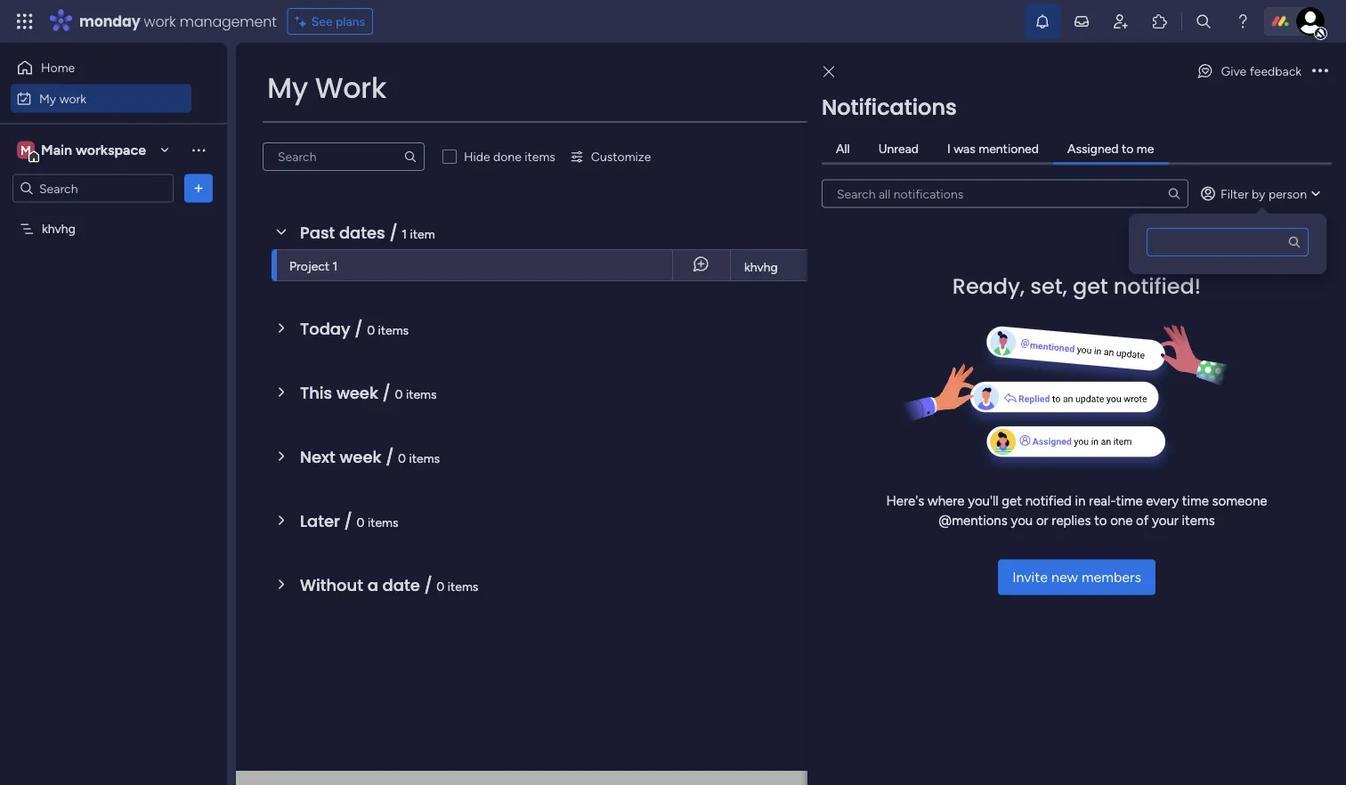 Task type: locate. For each thing, give the bounding box(es) containing it.
0 vertical spatial column
[[1050, 298, 1093, 313]]

1 vertical spatial this
[[300, 382, 332, 404]]

none search field down mentioned
[[822, 180, 1189, 208]]

ready,
[[953, 271, 1025, 301]]

by
[[1253, 186, 1266, 201]]

i was mentioned
[[948, 141, 1040, 156]]

1 right project
[[333, 258, 338, 273]]

work down "home"
[[59, 91, 87, 106]]

column up priority column at the top of the page
[[1050, 298, 1093, 313]]

items right the 'date'
[[448, 579, 479, 594]]

select product image
[[16, 12, 34, 30]]

priority
[[1020, 343, 1060, 358]]

items inside today / 0 items
[[378, 322, 409, 338]]

options image
[[190, 180, 208, 197]]

0 horizontal spatial time
[[1117, 493, 1144, 509]]

work
[[315, 68, 387, 108]]

1
[[402, 226, 407, 241], [333, 258, 338, 273]]

boards,
[[1077, 128, 1118, 143]]

workspace image
[[17, 140, 35, 160]]

1 horizontal spatial search image
[[1288, 235, 1302, 249]]

0 horizontal spatial work
[[59, 91, 87, 106]]

to inside here's where you'll get notified in real-time every time someone @mentions you or replies to one of your items
[[1095, 513, 1108, 529]]

get up you
[[1002, 493, 1023, 509]]

0 vertical spatial search image
[[1168, 187, 1182, 201]]

/ right later
[[344, 510, 353, 533]]

done
[[494, 149, 522, 164]]

date up 15,
[[1235, 221, 1261, 237]]

inbox image
[[1073, 12, 1091, 30]]

0 down this week / 0 items
[[398, 451, 406, 466]]

filter
[[1221, 186, 1250, 201]]

to down the real-
[[1095, 513, 1108, 529]]

0 right today
[[367, 322, 375, 338]]

/ right today
[[355, 318, 363, 340]]

time up one
[[1117, 493, 1144, 509]]

column
[[1050, 298, 1093, 313], [1063, 343, 1106, 358]]

0 vertical spatial date
[[1235, 221, 1261, 237]]

date for date column
[[1020, 298, 1046, 313]]

0 horizontal spatial this
[[300, 382, 332, 404]]

today / 0 items
[[300, 318, 409, 340]]

this month
[[953, 260, 1011, 274]]

items inside here's where you'll get notified in real-time every time someone @mentions you or replies to one of your items
[[1183, 513, 1216, 529]]

week right next
[[340, 446, 382, 469]]

this
[[953, 260, 974, 274], [300, 382, 332, 404]]

1 time from the left
[[1117, 493, 1144, 509]]

month
[[977, 260, 1011, 274]]

1 horizontal spatial 1
[[402, 226, 407, 241]]

None search field
[[822, 180, 1189, 208], [1147, 228, 1310, 257]]

1 horizontal spatial work
[[144, 11, 176, 31]]

the
[[1055, 128, 1074, 143]]

wo
[[1335, 259, 1347, 274]]

m
[[21, 143, 31, 158]]

items up this week / 0 items
[[378, 322, 409, 338]]

0 horizontal spatial date
[[1020, 298, 1046, 313]]

get right set,
[[1073, 271, 1109, 301]]

search image
[[1168, 187, 1182, 201], [1288, 235, 1302, 249]]

1 vertical spatial week
[[340, 446, 382, 469]]

0 right the 'date'
[[437, 579, 445, 594]]

my for my work
[[39, 91, 56, 106]]

option
[[0, 213, 227, 216]]

choose
[[1009, 128, 1052, 143]]

1 horizontal spatial people
[[1113, 221, 1151, 237]]

main workspace
[[41, 142, 146, 159]]

khvhg inside "link"
[[745, 260, 778, 275]]

hide done items
[[464, 149, 556, 164]]

column right priority in the top of the page
[[1063, 343, 1106, 358]]

khvhg inside list box
[[42, 221, 76, 237]]

items up next week / 0 items
[[406, 387, 437, 402]]

replies
[[1052, 513, 1092, 529]]

work
[[144, 11, 176, 31], [59, 91, 87, 106]]

0 horizontal spatial to
[[1095, 513, 1108, 529]]

this left month
[[953, 260, 974, 274]]

1 horizontal spatial time
[[1183, 493, 1210, 509]]

column for priority column
[[1063, 343, 1106, 358]]

1 horizontal spatial to
[[1122, 141, 1134, 156]]

next week / 0 items
[[300, 446, 440, 469]]

0 horizontal spatial search image
[[1168, 187, 1182, 201]]

my
[[267, 68, 308, 108], [39, 91, 56, 106]]

1 vertical spatial people
[[1113, 221, 1151, 237]]

1 vertical spatial date
[[1020, 298, 1046, 313]]

week down today / 0 items
[[337, 382, 379, 404]]

to left me
[[1122, 141, 1134, 156]]

see
[[312, 14, 333, 29]]

this up next
[[300, 382, 332, 404]]

0 horizontal spatial khvhg
[[42, 221, 76, 237]]

later
[[300, 510, 340, 533]]

me
[[1137, 141, 1155, 156]]

my inside button
[[39, 91, 56, 106]]

1 horizontal spatial this
[[953, 260, 974, 274]]

week for next
[[340, 446, 382, 469]]

time right every
[[1183, 493, 1210, 509]]

main content containing past dates /
[[236, 43, 1347, 786]]

1 vertical spatial khvhg
[[745, 260, 778, 275]]

workspace options image
[[190, 141, 208, 159]]

people
[[1195, 128, 1233, 143]]

1 vertical spatial column
[[1063, 343, 1106, 358]]

date up priority in the top of the page
[[1020, 298, 1046, 313]]

items down this week / 0 items
[[409, 451, 440, 466]]

0 vertical spatial 1
[[402, 226, 407, 241]]

search everything image
[[1196, 12, 1213, 30]]

Search in workspace field
[[37, 178, 149, 199]]

0 vertical spatial this
[[953, 260, 974, 274]]

date column
[[1020, 298, 1093, 313]]

people
[[1020, 164, 1058, 180], [1113, 221, 1151, 237]]

my for my work
[[267, 68, 308, 108]]

items right your
[[1183, 513, 1216, 529]]

1 vertical spatial none search field
[[1147, 228, 1310, 257]]

search image down and
[[1168, 187, 1182, 201]]

1 vertical spatial search image
[[1288, 235, 1302, 249]]

1 horizontal spatial date
[[1235, 221, 1261, 237]]

someone
[[1213, 493, 1268, 509]]

item
[[410, 226, 435, 241]]

home
[[41, 60, 75, 75]]

1 vertical spatial get
[[1002, 493, 1023, 509]]

1 horizontal spatial khvhg
[[745, 260, 778, 275]]

1 vertical spatial work
[[59, 91, 87, 106]]

search image up am
[[1288, 235, 1302, 249]]

khvhg link
[[742, 250, 907, 282]]

0
[[367, 322, 375, 338], [395, 387, 403, 402], [398, 451, 406, 466], [357, 515, 365, 530], [437, 579, 445, 594]]

or
[[1037, 513, 1049, 529]]

items right later
[[368, 515, 399, 530]]

people up notified!
[[1113, 221, 1151, 237]]

customize
[[591, 149, 652, 164]]

search image
[[404, 150, 418, 164]]

work for my
[[59, 91, 87, 106]]

priority column
[[1020, 343, 1106, 358]]

gary orlando image
[[1297, 7, 1326, 36]]

main content
[[236, 43, 1347, 786]]

none search field up nov
[[1147, 228, 1310, 257]]

None search field
[[263, 143, 425, 171]]

0 vertical spatial get
[[1073, 271, 1109, 301]]

work right monday
[[144, 11, 176, 31]]

/
[[390, 221, 398, 244], [355, 318, 363, 340], [383, 382, 391, 404], [386, 446, 394, 469], [344, 510, 353, 533], [424, 574, 433, 597]]

time
[[1117, 493, 1144, 509], [1183, 493, 1210, 509]]

0 inside next week / 0 items
[[398, 451, 406, 466]]

people down choose
[[1020, 164, 1058, 180]]

items
[[525, 149, 556, 164], [378, 322, 409, 338], [406, 387, 437, 402], [409, 451, 440, 466], [1183, 513, 1216, 529], [368, 515, 399, 530], [448, 579, 479, 594]]

items inside later / 0 items
[[368, 515, 399, 530]]

1 horizontal spatial my
[[267, 68, 308, 108]]

monday
[[79, 11, 140, 31]]

0 vertical spatial khvhg
[[42, 221, 76, 237]]

my left work
[[267, 68, 308, 108]]

home button
[[11, 53, 192, 82]]

0 vertical spatial people
[[1020, 164, 1058, 180]]

work inside my work button
[[59, 91, 87, 106]]

khvhg
[[42, 221, 76, 237], [745, 260, 778, 275]]

in
[[1076, 493, 1086, 509]]

1 left the 'item'
[[402, 226, 407, 241]]

0 inside without a date / 0 items
[[437, 579, 445, 594]]

0 vertical spatial week
[[337, 382, 379, 404]]

customize button
[[563, 143, 659, 171]]

date
[[1235, 221, 1261, 237], [1020, 298, 1046, 313]]

0 inside this week / 0 items
[[395, 387, 403, 402]]

dialog
[[808, 43, 1347, 786]]

0 horizontal spatial my
[[39, 91, 56, 106]]

and
[[1171, 128, 1192, 143]]

week
[[337, 382, 379, 404], [340, 446, 382, 469]]

project 1
[[290, 258, 338, 273]]

0 vertical spatial none search field
[[822, 180, 1189, 208]]

my down "home"
[[39, 91, 56, 106]]

0 horizontal spatial get
[[1002, 493, 1023, 509]]

to right like
[[1291, 128, 1303, 143]]

none search field inside dialog
[[822, 180, 1189, 208]]

0 up next week / 0 items
[[395, 387, 403, 402]]

0 right later
[[357, 515, 365, 530]]

0 horizontal spatial 1
[[333, 258, 338, 273]]

set,
[[1031, 271, 1068, 301]]

nov
[[1215, 258, 1237, 273]]

choose the boards, columns and people you'd like to see
[[1009, 128, 1325, 143]]

0 vertical spatial work
[[144, 11, 176, 31]]



Task type: vqa. For each thing, say whether or not it's contained in the screenshot.
the right Search icon
yes



Task type: describe. For each thing, give the bounding box(es) containing it.
this for week
[[300, 382, 332, 404]]

1 vertical spatial 1
[[333, 258, 338, 273]]

monday work management
[[79, 11, 277, 31]]

dialog containing notifications
[[808, 43, 1347, 786]]

0 horizontal spatial people
[[1020, 164, 1058, 180]]

past dates / 1 item
[[300, 221, 435, 244]]

15,
[[1240, 258, 1254, 273]]

/ left the 'item'
[[390, 221, 398, 244]]

dates
[[339, 221, 385, 244]]

all
[[837, 141, 850, 156]]

i
[[948, 141, 951, 156]]

management
[[180, 11, 277, 31]]

v2 overdue deadline image
[[1192, 257, 1206, 274]]

you'd
[[1236, 128, 1267, 143]]

Search all notifications search field
[[822, 180, 1189, 208]]

0 inside today / 0 items
[[367, 322, 375, 338]]

none search field the search for content
[[1147, 228, 1310, 257]]

my work
[[39, 91, 87, 106]]

notifications
[[822, 92, 958, 122]]

without
[[300, 574, 363, 597]]

your
[[1153, 513, 1179, 529]]

1 horizontal spatial get
[[1073, 271, 1109, 301]]

2 horizontal spatial to
[[1291, 128, 1303, 143]]

items inside next week / 0 items
[[409, 451, 440, 466]]

mentioned
[[979, 141, 1040, 156]]

assigned to me
[[1068, 141, 1155, 156]]

help image
[[1235, 12, 1253, 30]]

a
[[368, 574, 378, 597]]

Search for content search field
[[1147, 228, 1310, 257]]

main
[[41, 142, 72, 159]]

/ up next week / 0 items
[[383, 382, 391, 404]]

like
[[1270, 128, 1288, 143]]

give
[[1222, 64, 1247, 79]]

past
[[300, 221, 335, 244]]

options image
[[1313, 65, 1329, 78]]

0 inside later / 0 items
[[357, 515, 365, 530]]

my work button
[[11, 84, 192, 113]]

columns
[[1121, 128, 1168, 143]]

project
[[290, 258, 330, 273]]

nov 15, 09:00 am
[[1215, 258, 1309, 273]]

workspace
[[76, 142, 146, 159]]

hide
[[464, 149, 491, 164]]

every
[[1147, 493, 1180, 509]]

2 time from the left
[[1183, 493, 1210, 509]]

@mentions
[[939, 513, 1008, 529]]

work for monday
[[144, 11, 176, 31]]

search image for search box inside dialog
[[1168, 187, 1182, 201]]

members
[[1082, 569, 1142, 586]]

invite members image
[[1113, 12, 1130, 30]]

search image for the search for content search box
[[1288, 235, 1302, 249]]

you'll
[[969, 493, 999, 509]]

unread
[[879, 141, 919, 156]]

notifications image
[[1034, 12, 1052, 30]]

notified!
[[1114, 271, 1202, 301]]

here's
[[887, 493, 925, 509]]

filter by person button
[[1193, 180, 1333, 208]]

items inside this week / 0 items
[[406, 387, 437, 402]]

notified
[[1026, 493, 1072, 509]]

give feedback
[[1222, 64, 1302, 79]]

see plans button
[[287, 8, 373, 35]]

today
[[300, 318, 351, 340]]

my work
[[267, 68, 387, 108]]

none search field the search all notifications
[[822, 180, 1189, 208]]

09:00
[[1256, 258, 1288, 273]]

give feedback button
[[1190, 57, 1310, 86]]

see
[[1306, 128, 1325, 143]]

this week / 0 items
[[300, 382, 437, 404]]

date for date
[[1235, 221, 1261, 237]]

am
[[1291, 258, 1309, 273]]

you
[[1011, 513, 1034, 529]]

this for month
[[953, 260, 974, 274]]

filter by person
[[1221, 186, 1308, 201]]

later / 0 items
[[300, 510, 399, 533]]

column for date column
[[1050, 298, 1093, 313]]

ready, set, get notified!
[[953, 271, 1202, 301]]

was
[[954, 141, 976, 156]]

khvhg list box
[[0, 210, 227, 485]]

person
[[1269, 186, 1308, 201]]

invite
[[1013, 569, 1049, 586]]

board
[[809, 221, 841, 237]]

where
[[928, 493, 965, 509]]

apps image
[[1152, 12, 1170, 30]]

assigned
[[1068, 141, 1119, 156]]

of
[[1137, 513, 1150, 529]]

week for this
[[337, 382, 379, 404]]

next
[[300, 446, 336, 469]]

here's where you'll get notified in real-time every time someone @mentions you or replies to one of your items
[[887, 493, 1268, 529]]

invite new members
[[1013, 569, 1142, 586]]

/ down this week / 0 items
[[386, 446, 394, 469]]

/ right the 'date'
[[424, 574, 433, 597]]

get inside here's where you'll get notified in real-time every time someone @mentions you or replies to one of your items
[[1002, 493, 1023, 509]]

one
[[1111, 513, 1134, 529]]

new
[[1052, 569, 1079, 586]]

1 inside past dates / 1 item
[[402, 226, 407, 241]]

Filter dashboard by text search field
[[263, 143, 425, 171]]

items inside without a date / 0 items
[[448, 579, 479, 594]]

workspace selection element
[[17, 139, 149, 163]]

invite new members button
[[999, 560, 1156, 596]]

items right done
[[525, 149, 556, 164]]

real-
[[1090, 493, 1117, 509]]

feedback
[[1250, 64, 1302, 79]]

date
[[383, 574, 420, 597]]

see plans
[[312, 14, 365, 29]]



